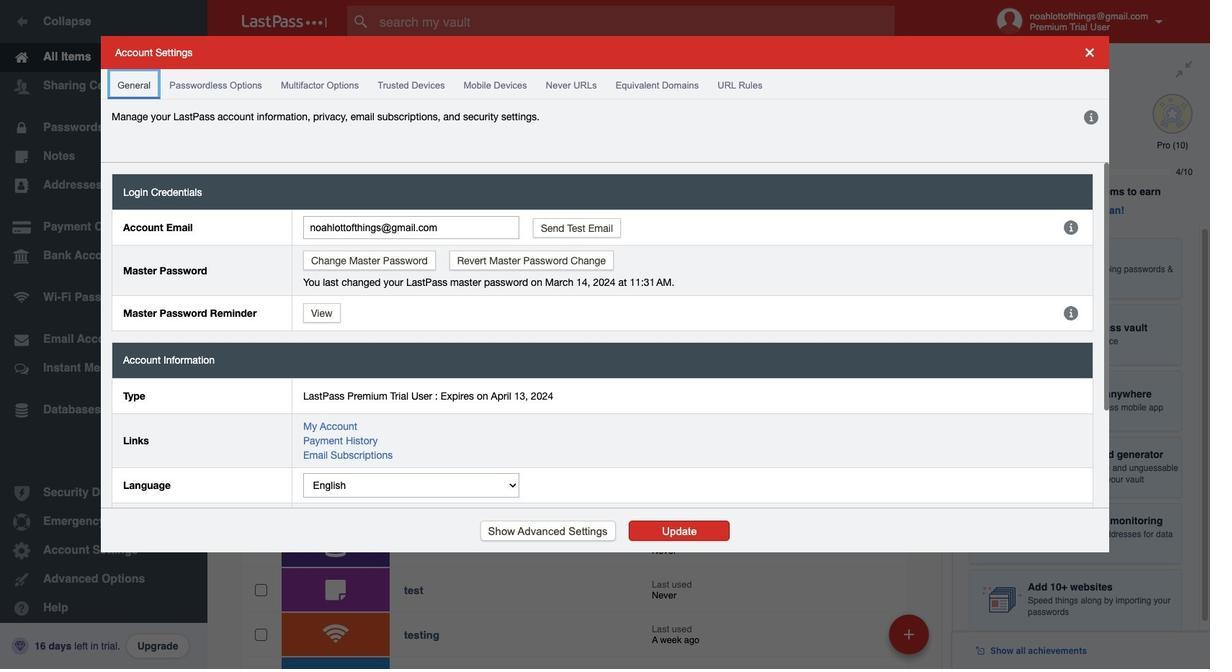 Task type: locate. For each thing, give the bounding box(es) containing it.
lastpass image
[[242, 15, 327, 28]]

vault options navigation
[[208, 43, 953, 86]]

new item image
[[904, 629, 914, 639]]



Task type: vqa. For each thing, say whether or not it's contained in the screenshot.
Vault options 'navigation'
yes



Task type: describe. For each thing, give the bounding box(es) containing it.
new item navigation
[[884, 610, 938, 669]]

Search search field
[[347, 6, 923, 37]]

main navigation navigation
[[0, 0, 208, 669]]

search my vault text field
[[347, 6, 923, 37]]



